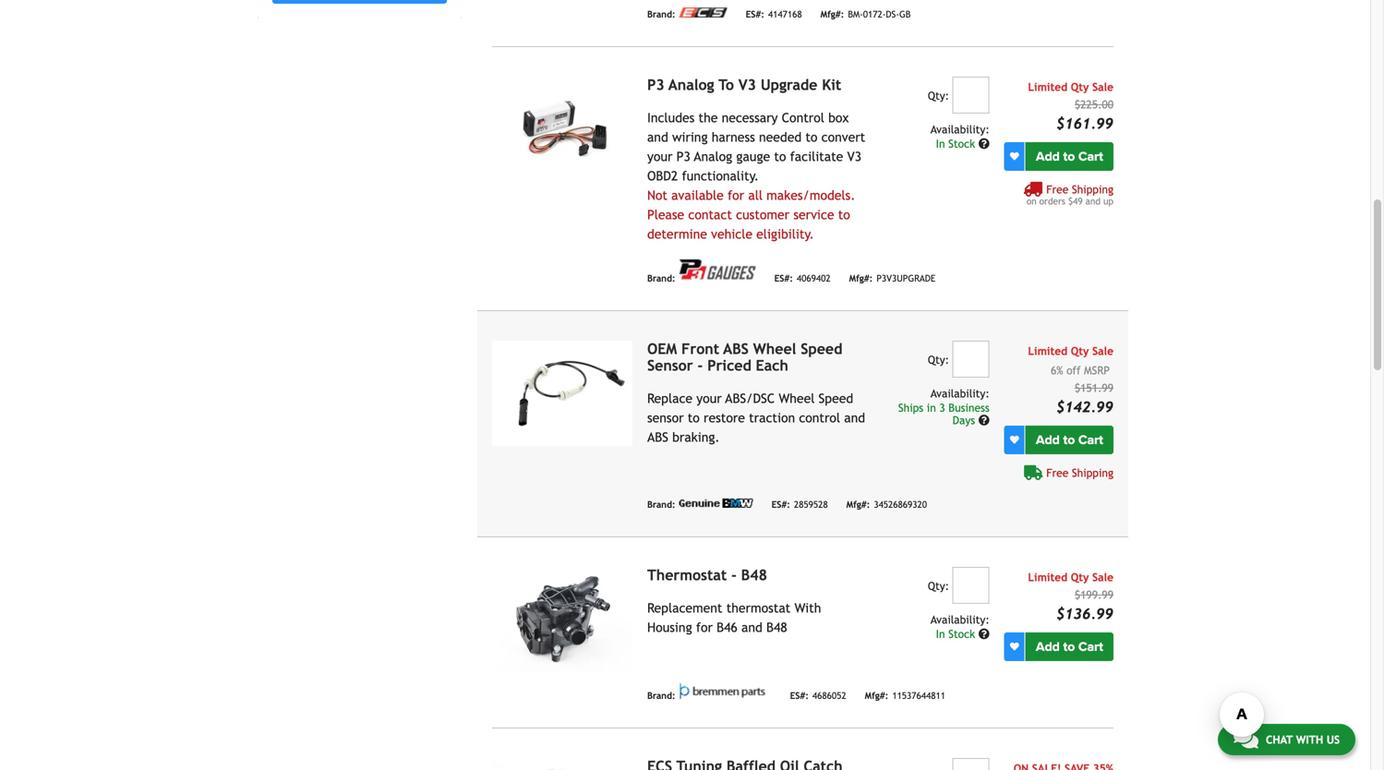 Task type: vqa. For each thing, say whether or not it's contained in the screenshot.
ES#: 2975699
no



Task type: describe. For each thing, give the bounding box(es) containing it.
add to cart button for $161.99
[[1026, 142, 1114, 171]]

v3 inside includes the necessary control box and wiring harness needed to convert your p3 analog gauge to facilitate v3 obd2 functionality. not available for all makes/models. please contact customer service to determine vehicle eligibility.
[[848, 149, 862, 164]]

analog inside includes the necessary control box and wiring harness needed to convert your p3 analog gauge to facilitate v3 obd2 functionality. not available for all makes/models. please contact customer service to determine vehicle eligibility.
[[694, 149, 733, 164]]

limited qty sale $225.00 $161.99
[[1029, 80, 1114, 132]]

wheel for traction
[[779, 391, 815, 406]]

limited for off
[[1029, 344, 1068, 357]]

please
[[648, 207, 685, 222]]

restore
[[704, 411, 745, 425]]

limited for $161.99
[[1029, 80, 1068, 93]]

control
[[782, 110, 825, 125]]

for inside includes the necessary control box and wiring harness needed to convert your p3 analog gauge to facilitate v3 obd2 functionality. not available for all makes/models. please contact customer service to determine vehicle eligibility.
[[728, 188, 745, 203]]

$161.99
[[1057, 115, 1114, 132]]

sale for $161.99
[[1093, 80, 1114, 93]]

to down "$136.99"
[[1064, 639, 1075, 655]]

msrp
[[1085, 364, 1110, 377]]

free for free shipping
[[1047, 466, 1069, 479]]

vehicle
[[711, 227, 753, 241]]

abs inside replace your abs/dsc wheel speed sensor to restore traction control and abs braking.
[[648, 430, 669, 445]]

sale inside limited qty sale $199.99 $136.99
[[1093, 571, 1114, 584]]

limited qty sale 6% off msrp $151.99 $142.99
[[1029, 344, 1114, 416]]

es#: for b48
[[790, 691, 809, 701]]

es#: for to
[[775, 273, 793, 284]]

facilitate
[[790, 149, 844, 164]]

housing
[[648, 620, 692, 635]]

ds-
[[886, 9, 900, 20]]

es#: 4686052
[[790, 691, 847, 701]]

customer
[[736, 207, 790, 222]]

replacement
[[648, 601, 723, 616]]

gb
[[900, 9, 911, 20]]

with
[[795, 601, 822, 616]]

34526869320
[[874, 499, 927, 510]]

bremmen parts - corporate logo image
[[679, 683, 772, 699]]

p3 inside includes the necessary control box and wiring harness needed to convert your p3 analog gauge to facilitate v3 obd2 functionality. not available for all makes/models. please contact customer service to determine vehicle eligibility.
[[677, 149, 691, 164]]

free for free shipping on orders $49 and up
[[1047, 183, 1069, 196]]

stock for $161.99
[[949, 137, 976, 150]]

replace
[[648, 391, 693, 406]]

sensor
[[648, 411, 684, 425]]

add for $151.99
[[1036, 432, 1060, 448]]

add to cart button for $136.99
[[1026, 633, 1114, 661]]

$151.99
[[1075, 381, 1114, 394]]

for inside replacement thermostat with housing for b46 and b48
[[696, 620, 713, 635]]

determine
[[648, 227, 708, 241]]

needed
[[759, 130, 802, 144]]

4069402
[[797, 273, 831, 284]]

add for $161.99
[[1036, 149, 1060, 164]]

3
[[940, 401, 946, 414]]

qty inside limited qty sale $199.99 $136.99
[[1071, 571, 1090, 584]]

business
[[949, 401, 990, 414]]

6%
[[1051, 364, 1064, 377]]

question circle image for $136.99
[[979, 629, 990, 640]]

necessary
[[722, 110, 778, 125]]

1 vertical spatial -
[[732, 567, 737, 584]]

thermostat - b48
[[648, 567, 768, 584]]

mfg#: 11537644811
[[865, 691, 946, 701]]

oem
[[648, 340, 677, 357]]

- inside oem front abs wheel speed sensor - priced each
[[698, 357, 703, 374]]

brand: for thermostat
[[648, 691, 676, 701]]

genuine bmw - corporate logo image
[[679, 499, 753, 508]]

add to wish list image for off
[[1010, 435, 1020, 445]]

chat
[[1266, 733, 1293, 746]]

es#4069402 - p3v3upgrade - p3 analog to v3 upgrade kit  - includes the necessary control box and wiring harness needed to convert your p3 analog gauge to facilitate v3 obd2 functionality. - p3 gauges - bmw image
[[492, 77, 633, 182]]

stock for $136.99
[[949, 628, 976, 641]]

control
[[799, 411, 841, 425]]

ships
[[899, 401, 924, 414]]

harness
[[712, 130, 755, 144]]

up
[[1104, 196, 1114, 206]]

4147168
[[768, 9, 802, 20]]

in for $161.99
[[936, 137, 946, 150]]

priced
[[708, 357, 752, 374]]

mfg#: 34526869320
[[847, 499, 927, 510]]

bm-
[[848, 9, 863, 20]]

sensor
[[648, 357, 693, 374]]

$136.99
[[1057, 605, 1114, 623]]

add to cart for $151.99
[[1036, 432, 1104, 448]]

replacement thermostat with housing for b46 and b48
[[648, 601, 822, 635]]

add to wish list image for $161.99
[[1010, 152, 1020, 161]]

off
[[1067, 364, 1081, 377]]

3 qty: from the top
[[928, 580, 950, 593]]

ecs - corporate logo image
[[679, 7, 728, 17]]

add to cart for $161.99
[[1036, 149, 1104, 164]]

es#: 4147168
[[746, 9, 802, 20]]

comments image
[[1234, 728, 1259, 750]]

0 vertical spatial p3
[[648, 76, 665, 93]]

to
[[719, 76, 734, 93]]

limited qty sale $199.99 $136.99
[[1029, 571, 1114, 623]]

ships in 3 business days
[[899, 401, 990, 427]]

brand: for p3
[[648, 273, 676, 284]]

to up free shipping
[[1064, 432, 1075, 448]]

es#: 2859528
[[772, 499, 828, 510]]

to inside replace your abs/dsc wheel speed sensor to restore traction control and abs braking.
[[688, 411, 700, 425]]

thermostat
[[648, 567, 727, 584]]

to up 'facilitate'
[[806, 130, 818, 144]]

in
[[927, 401, 936, 414]]

1 brand: from the top
[[648, 9, 676, 20]]

all
[[749, 188, 763, 203]]

qty: for upgrade
[[928, 89, 950, 102]]

sale for $151.99
[[1093, 344, 1114, 357]]

and inside replace your abs/dsc wheel speed sensor to restore traction control and abs braking.
[[845, 411, 866, 425]]

b46
[[717, 620, 738, 635]]

makes/models.
[[767, 188, 856, 203]]

qty for $151.99
[[1071, 344, 1090, 357]]

availability: for $161.99
[[931, 123, 990, 136]]

convert
[[822, 130, 866, 144]]

each
[[756, 357, 789, 374]]

0 vertical spatial analog
[[669, 76, 715, 93]]

functionality.
[[682, 168, 759, 183]]

11537644811
[[893, 691, 946, 701]]



Task type: locate. For each thing, give the bounding box(es) containing it.
brand: left bremmen parts - corporate logo
[[648, 691, 676, 701]]

1 vertical spatial your
[[697, 391, 722, 406]]

kit
[[822, 76, 842, 93]]

qty inside limited qty sale 6% off msrp $151.99 $142.99
[[1071, 344, 1090, 357]]

1 vertical spatial qty
[[1071, 344, 1090, 357]]

0 vertical spatial in stock
[[936, 137, 979, 150]]

free right on
[[1047, 183, 1069, 196]]

mfg#: for thermostat - b48
[[865, 691, 889, 701]]

and down includes
[[648, 130, 669, 144]]

qty for $161.99
[[1071, 80, 1090, 93]]

abs inside oem front abs wheel speed sensor - priced each
[[724, 340, 749, 357]]

v3 right to
[[739, 76, 757, 93]]

$225.00
[[1075, 98, 1114, 111]]

cart for $151.99
[[1079, 432, 1104, 448]]

chat with us link
[[1218, 724, 1356, 756]]

speed inside replace your abs/dsc wheel speed sensor to restore traction control and abs braking.
[[819, 391, 854, 406]]

0 vertical spatial cart
[[1079, 149, 1104, 164]]

add up the free shipping on orders $49 and up
[[1036, 149, 1060, 164]]

qty:
[[928, 89, 950, 102], [928, 353, 950, 366], [928, 580, 950, 593]]

free shipping on orders $49 and up
[[1027, 183, 1114, 206]]

qty inside the limited qty sale $225.00 $161.99
[[1071, 80, 1090, 93]]

in stock for $161.99
[[936, 137, 979, 150]]

2 vertical spatial cart
[[1079, 639, 1104, 655]]

mfg#: left bm-
[[821, 9, 845, 20]]

3 cart from the top
[[1079, 639, 1104, 655]]

limited inside the limited qty sale $225.00 $161.99
[[1029, 80, 1068, 93]]

0172-
[[863, 9, 886, 20]]

speed
[[801, 340, 843, 357], [819, 391, 854, 406]]

$142.99
[[1057, 399, 1114, 416]]

1 horizontal spatial -
[[732, 567, 737, 584]]

thermostat - b48 link
[[648, 567, 768, 584]]

mfg#:
[[821, 9, 845, 20], [850, 273, 873, 284], [847, 499, 870, 510], [865, 691, 889, 701]]

cart
[[1079, 149, 1104, 164], [1079, 432, 1104, 448], [1079, 639, 1104, 655]]

0 vertical spatial qty
[[1071, 80, 1090, 93]]

shipping right orders
[[1072, 183, 1114, 196]]

limited up "$136.99"
[[1029, 571, 1068, 584]]

abs down the sensor
[[648, 430, 669, 445]]

in for $136.99
[[936, 628, 946, 641]]

1 vertical spatial in stock
[[936, 628, 979, 641]]

2 in from the top
[[936, 628, 946, 641]]

3 availability: from the top
[[931, 613, 990, 626]]

2 add to cart button from the top
[[1026, 426, 1114, 454]]

b48 up thermostat
[[741, 567, 768, 584]]

1 vertical spatial free
[[1047, 466, 1069, 479]]

speed inside oem front abs wheel speed sensor - priced each
[[801, 340, 843, 357]]

thermostat
[[727, 601, 791, 616]]

1 in stock from the top
[[936, 137, 979, 150]]

1 vertical spatial add to cart
[[1036, 432, 1104, 448]]

sale up $225.00
[[1093, 80, 1114, 93]]

1 vertical spatial in
[[936, 628, 946, 641]]

1 horizontal spatial for
[[728, 188, 745, 203]]

to down needed
[[774, 149, 786, 164]]

and
[[648, 130, 669, 144], [1086, 196, 1101, 206], [845, 411, 866, 425], [742, 620, 763, 635]]

p3 analog to v3 upgrade kit
[[648, 76, 842, 93]]

2 add to wish list image from the top
[[1010, 435, 1020, 445]]

shipping
[[1072, 183, 1114, 196], [1072, 466, 1114, 479]]

qty: for speed
[[928, 353, 950, 366]]

mfg#: left 34526869320
[[847, 499, 870, 510]]

in stock for $136.99
[[936, 628, 979, 641]]

chat with us
[[1266, 733, 1340, 746]]

replace your abs/dsc wheel speed sensor to restore traction control and abs braking.
[[648, 391, 866, 445]]

es#: left 4069402
[[775, 273, 793, 284]]

2 qty: from the top
[[928, 353, 950, 366]]

wheel inside oem front abs wheel speed sensor - priced each
[[753, 340, 797, 357]]

shipping for free shipping on orders $49 and up
[[1072, 183, 1114, 196]]

mfg#: for oem front abs wheel speed sensor - priced each
[[847, 499, 870, 510]]

es#4686052 - 11537644811 - thermostat - b48 - replacement thermostat with housing for b46 and b48 - bremmen parts - bmw image
[[492, 567, 633, 672]]

1 vertical spatial add to cart button
[[1026, 426, 1114, 454]]

and down thermostat
[[742, 620, 763, 635]]

2 availability: from the top
[[931, 387, 990, 400]]

mfg#: bm-0172-ds-gb
[[821, 9, 911, 20]]

qty up $225.00
[[1071, 80, 1090, 93]]

2 limited from the top
[[1029, 344, 1068, 357]]

2 add to cart from the top
[[1036, 432, 1104, 448]]

not
[[648, 188, 668, 203]]

4686052
[[813, 691, 847, 701]]

abs right front
[[724, 340, 749, 357]]

0 vertical spatial stock
[[949, 137, 976, 150]]

for
[[728, 188, 745, 203], [696, 620, 713, 635]]

and inside the free shipping on orders $49 and up
[[1086, 196, 1101, 206]]

2 cart from the top
[[1079, 432, 1104, 448]]

and inside replacement thermostat with housing for b46 and b48
[[742, 620, 763, 635]]

limited up 6%
[[1029, 344, 1068, 357]]

1 horizontal spatial abs
[[724, 340, 749, 357]]

$49
[[1069, 196, 1083, 206]]

0 vertical spatial shipping
[[1072, 183, 1114, 196]]

traction
[[749, 411, 795, 425]]

2 qty from the top
[[1071, 344, 1090, 357]]

- left priced
[[698, 357, 703, 374]]

sale up $199.99
[[1093, 571, 1114, 584]]

p3
[[648, 76, 665, 93], [677, 149, 691, 164]]

es#: left '4147168'
[[746, 9, 765, 20]]

free down $142.99
[[1047, 466, 1069, 479]]

1 qty: from the top
[[928, 89, 950, 102]]

sale inside limited qty sale 6% off msrp $151.99 $142.99
[[1093, 344, 1114, 357]]

2859528
[[794, 499, 828, 510]]

1 limited from the top
[[1029, 80, 1068, 93]]

0 vertical spatial -
[[698, 357, 703, 374]]

your inside includes the necessary control box and wiring harness needed to convert your p3 analog gauge to facilitate v3 obd2 functionality. not available for all makes/models. please contact customer service to determine vehicle eligibility.
[[648, 149, 673, 164]]

question circle image
[[979, 415, 990, 426]]

1 vertical spatial add
[[1036, 432, 1060, 448]]

add to cart button for $151.99
[[1026, 426, 1114, 454]]

1 vertical spatial add to wish list image
[[1010, 435, 1020, 445]]

cart down $161.99
[[1079, 149, 1104, 164]]

mfg#: p3v3upgrade
[[850, 273, 936, 284]]

add to cart down $161.99
[[1036, 149, 1104, 164]]

oem front abs wheel speed sensor - priced each
[[648, 340, 843, 374]]

oem front abs wheel speed sensor - priced each link
[[648, 340, 843, 374]]

0 vertical spatial qty:
[[928, 89, 950, 102]]

on
[[1027, 196, 1037, 206]]

upgrade
[[761, 76, 818, 93]]

mfg#: left p3v3upgrade
[[850, 273, 873, 284]]

braking.
[[673, 430, 720, 445]]

add to cart
[[1036, 149, 1104, 164], [1036, 432, 1104, 448], [1036, 639, 1104, 655]]

1 vertical spatial analog
[[694, 149, 733, 164]]

p3 analog to v3 upgrade kit link
[[648, 76, 842, 93]]

0 vertical spatial abs
[[724, 340, 749, 357]]

0 vertical spatial in
[[936, 137, 946, 150]]

2 question circle image from the top
[[979, 629, 990, 640]]

1 horizontal spatial v3
[[848, 149, 862, 164]]

2 vertical spatial limited
[[1029, 571, 1068, 584]]

brand: for oem
[[648, 499, 676, 510]]

1 in from the top
[[936, 137, 946, 150]]

add for $136.99
[[1036, 639, 1060, 655]]

0 horizontal spatial p3
[[648, 76, 665, 93]]

0 vertical spatial v3
[[739, 76, 757, 93]]

includes the necessary control box and wiring harness needed to convert your p3 analog gauge to facilitate v3 obd2 functionality. not available for all makes/models. please contact customer service to determine vehicle eligibility.
[[648, 110, 866, 241]]

front
[[682, 340, 720, 357]]

limited
[[1029, 80, 1068, 93], [1029, 344, 1068, 357], [1029, 571, 1068, 584]]

add to cart button
[[1026, 142, 1114, 171], [1026, 426, 1114, 454], [1026, 633, 1114, 661]]

2 in stock from the top
[[936, 628, 979, 641]]

0 vertical spatial speed
[[801, 340, 843, 357]]

add to cart up free shipping
[[1036, 432, 1104, 448]]

add to cart down "$136.99"
[[1036, 639, 1104, 655]]

your up restore
[[697, 391, 722, 406]]

abs/dsc
[[726, 391, 775, 406]]

1 vertical spatial shipping
[[1072, 466, 1114, 479]]

wiring
[[672, 130, 708, 144]]

speed for replace your abs/dsc wheel speed sensor to restore traction control and abs braking.
[[819, 391, 854, 406]]

box
[[829, 110, 849, 125]]

1 question circle image from the top
[[979, 138, 990, 149]]

analog left to
[[669, 76, 715, 93]]

1 horizontal spatial p3
[[677, 149, 691, 164]]

wheel inside replace your abs/dsc wheel speed sensor to restore traction control and abs braking.
[[779, 391, 815, 406]]

wheel for each
[[753, 340, 797, 357]]

sale up msrp
[[1093, 344, 1114, 357]]

p3 up includes
[[648, 76, 665, 93]]

0 vertical spatial add to wish list image
[[1010, 152, 1020, 161]]

1 sale from the top
[[1093, 80, 1114, 93]]

to up braking.
[[688, 411, 700, 425]]

2 vertical spatial add to cart button
[[1026, 633, 1114, 661]]

speed for oem front abs wheel speed sensor - priced each
[[801, 340, 843, 357]]

0 vertical spatial for
[[728, 188, 745, 203]]

3 qty from the top
[[1071, 571, 1090, 584]]

0 vertical spatial b48
[[741, 567, 768, 584]]

0 horizontal spatial your
[[648, 149, 673, 164]]

shipping down $142.99
[[1072, 466, 1114, 479]]

2 vertical spatial availability:
[[931, 613, 990, 626]]

free shipping
[[1047, 466, 1114, 479]]

cart for $136.99
[[1079, 639, 1104, 655]]

0 vertical spatial add to cart
[[1036, 149, 1104, 164]]

qty up off
[[1071, 344, 1090, 357]]

2 sale from the top
[[1093, 344, 1114, 357]]

days
[[953, 414, 976, 427]]

to right service
[[839, 207, 851, 222]]

1 vertical spatial b48
[[767, 620, 788, 635]]

cart down "$136.99"
[[1079, 639, 1104, 655]]

0 vertical spatial add to cart button
[[1026, 142, 1114, 171]]

es#4369811 - 003779ecs05-01 -  ecs tuning baffled oil catch can - 6oz  - capture harmful oil vapors and keep your intake tract clean. now featuring an easy to empty drain plug! - ecs - audi bmw volkswagen mini image
[[492, 758, 633, 770]]

b48 inside replacement thermostat with housing for b46 and b48
[[767, 620, 788, 635]]

es#2859528 - 34526869320 - oem front abs wheel speed sensor - priced each - replace your abs/dsc wheel speed sensor to restore traction control and abs braking. - genuine bmw - bmw image
[[492, 341, 633, 446]]

your inside replace your abs/dsc wheel speed sensor to restore traction control and abs braking.
[[697, 391, 722, 406]]

0 horizontal spatial for
[[696, 620, 713, 635]]

us
[[1327, 733, 1340, 746]]

shipping for free shipping
[[1072, 466, 1114, 479]]

p3 down wiring
[[677, 149, 691, 164]]

contact
[[689, 207, 732, 222]]

gauge
[[737, 149, 771, 164]]

for left b46
[[696, 620, 713, 635]]

None number field
[[953, 77, 990, 114], [953, 341, 990, 378], [953, 567, 990, 604], [953, 758, 990, 770], [953, 77, 990, 114], [953, 341, 990, 378], [953, 567, 990, 604], [953, 758, 990, 770]]

your
[[648, 149, 673, 164], [697, 391, 722, 406]]

add
[[1036, 149, 1060, 164], [1036, 432, 1060, 448], [1036, 639, 1060, 655]]

cart for $161.99
[[1079, 149, 1104, 164]]

0 vertical spatial question circle image
[[979, 138, 990, 149]]

1 vertical spatial question circle image
[[979, 629, 990, 640]]

cart down $142.99
[[1079, 432, 1104, 448]]

-
[[698, 357, 703, 374], [732, 567, 737, 584]]

1 vertical spatial wheel
[[779, 391, 815, 406]]

3 add from the top
[[1036, 639, 1060, 655]]

2 vertical spatial add to cart
[[1036, 639, 1104, 655]]

with
[[1297, 733, 1324, 746]]

brand: down determine
[[648, 273, 676, 284]]

2 vertical spatial add to wish list image
[[1010, 642, 1020, 652]]

question circle image for $161.99
[[979, 138, 990, 149]]

es#: left 4686052
[[790, 691, 809, 701]]

0 horizontal spatial -
[[698, 357, 703, 374]]

1 free from the top
[[1047, 183, 1069, 196]]

eligibility.
[[757, 227, 815, 241]]

add to cart button down "$136.99"
[[1026, 633, 1114, 661]]

limited up $161.99
[[1029, 80, 1068, 93]]

3 brand: from the top
[[648, 499, 676, 510]]

1 availability: from the top
[[931, 123, 990, 136]]

your up obd2 in the top of the page
[[648, 149, 673, 164]]

1 qty from the top
[[1071, 80, 1090, 93]]

1 shipping from the top
[[1072, 183, 1114, 196]]

0 vertical spatial wheel
[[753, 340, 797, 357]]

question circle image
[[979, 138, 990, 149], [979, 629, 990, 640]]

available
[[672, 188, 724, 203]]

3 add to cart from the top
[[1036, 639, 1104, 655]]

limited inside limited qty sale $199.99 $136.99
[[1029, 571, 1068, 584]]

0 vertical spatial sale
[[1093, 80, 1114, 93]]

1 vertical spatial sale
[[1093, 344, 1114, 357]]

qty
[[1071, 80, 1090, 93], [1071, 344, 1090, 357], [1071, 571, 1090, 584]]

wheel right priced
[[753, 340, 797, 357]]

- up thermostat
[[732, 567, 737, 584]]

sale inside the limited qty sale $225.00 $161.99
[[1093, 80, 1114, 93]]

3 add to wish list image from the top
[[1010, 642, 1020, 652]]

p3v3upgrade
[[877, 273, 936, 284]]

0 vertical spatial free
[[1047, 183, 1069, 196]]

add to cart button up free shipping
[[1026, 426, 1114, 454]]

3 sale from the top
[[1093, 571, 1114, 584]]

limited for $136.99
[[1029, 571, 1068, 584]]

mfg#: left 11537644811
[[865, 691, 889, 701]]

b48 down thermostat
[[767, 620, 788, 635]]

for left "all"
[[728, 188, 745, 203]]

1 stock from the top
[[949, 137, 976, 150]]

to
[[806, 130, 818, 144], [1064, 149, 1075, 164], [774, 149, 786, 164], [839, 207, 851, 222], [688, 411, 700, 425], [1064, 432, 1075, 448], [1064, 639, 1075, 655]]

availability: for off
[[931, 387, 990, 400]]

1 vertical spatial qty:
[[928, 353, 950, 366]]

speed up control
[[819, 391, 854, 406]]

1 horizontal spatial your
[[697, 391, 722, 406]]

es#: for abs
[[772, 499, 791, 510]]

obd2
[[648, 168, 678, 183]]

shipping inside the free shipping on orders $49 and up
[[1072, 183, 1114, 196]]

mfg#: for p3 analog to v3 upgrade kit
[[850, 273, 873, 284]]

b48
[[741, 567, 768, 584], [767, 620, 788, 635]]

2 free from the top
[[1047, 466, 1069, 479]]

limited inside limited qty sale 6% off msrp $151.99 $142.99
[[1029, 344, 1068, 357]]

and inside includes the necessary control box and wiring harness needed to convert your p3 analog gauge to facilitate v3 obd2 functionality. not available for all makes/models. please contact customer service to determine vehicle eligibility.
[[648, 130, 669, 144]]

1 vertical spatial limited
[[1029, 344, 1068, 357]]

brand: left ecs - corporate logo at the top of page
[[648, 9, 676, 20]]

1 vertical spatial p3
[[677, 149, 691, 164]]

1 add to wish list image from the top
[[1010, 152, 1020, 161]]

0 horizontal spatial v3
[[739, 76, 757, 93]]

1 vertical spatial availability:
[[931, 387, 990, 400]]

2 vertical spatial qty
[[1071, 571, 1090, 584]]

0 vertical spatial availability:
[[931, 123, 990, 136]]

add to cart for $136.99
[[1036, 639, 1104, 655]]

add down "$136.99"
[[1036, 639, 1060, 655]]

and right control
[[845, 411, 866, 425]]

0 vertical spatial your
[[648, 149, 673, 164]]

v3 down convert
[[848, 149, 862, 164]]

includes
[[648, 110, 695, 125]]

2 stock from the top
[[949, 628, 976, 641]]

1 add from the top
[[1036, 149, 1060, 164]]

1 vertical spatial abs
[[648, 430, 669, 445]]

brand: left genuine bmw - corporate logo
[[648, 499, 676, 510]]

add up free shipping
[[1036, 432, 1060, 448]]

sale
[[1093, 80, 1114, 93], [1093, 344, 1114, 357], [1093, 571, 1114, 584]]

wheel
[[753, 340, 797, 357], [779, 391, 815, 406]]

3 add to cart button from the top
[[1026, 633, 1114, 661]]

1 add to cart from the top
[[1036, 149, 1104, 164]]

0 vertical spatial limited
[[1029, 80, 1068, 93]]

1 vertical spatial stock
[[949, 628, 976, 641]]

and left up
[[1086, 196, 1101, 206]]

0 vertical spatial add
[[1036, 149, 1060, 164]]

add to wish list image
[[1010, 152, 1020, 161], [1010, 435, 1020, 445], [1010, 642, 1020, 652]]

2 vertical spatial qty:
[[928, 580, 950, 593]]

es#: 4069402
[[775, 273, 831, 284]]

1 vertical spatial v3
[[848, 149, 862, 164]]

es#: left 2859528
[[772, 499, 791, 510]]

1 add to cart button from the top
[[1026, 142, 1114, 171]]

1 vertical spatial cart
[[1079, 432, 1104, 448]]

analog up "functionality."
[[694, 149, 733, 164]]

2 shipping from the top
[[1072, 466, 1114, 479]]

1 vertical spatial speed
[[819, 391, 854, 406]]

2 brand: from the top
[[648, 273, 676, 284]]

wheel up control
[[779, 391, 815, 406]]

2 vertical spatial sale
[[1093, 571, 1114, 584]]

$199.99
[[1075, 588, 1114, 601]]

orders
[[1040, 196, 1066, 206]]

4 brand: from the top
[[648, 691, 676, 701]]

1 vertical spatial for
[[696, 620, 713, 635]]

2 vertical spatial add
[[1036, 639, 1060, 655]]

0 horizontal spatial abs
[[648, 430, 669, 445]]

2 add from the top
[[1036, 432, 1060, 448]]

1 cart from the top
[[1079, 149, 1104, 164]]

free inside the free shipping on orders $49 and up
[[1047, 183, 1069, 196]]

qty up $199.99
[[1071, 571, 1090, 584]]

speed right 'each'
[[801, 340, 843, 357]]

3 limited from the top
[[1029, 571, 1068, 584]]

the
[[699, 110, 718, 125]]

add to cart button down $161.99
[[1026, 142, 1114, 171]]

p3 gauges - corporate logo image
[[679, 259, 756, 282]]

to down $161.99
[[1064, 149, 1075, 164]]



